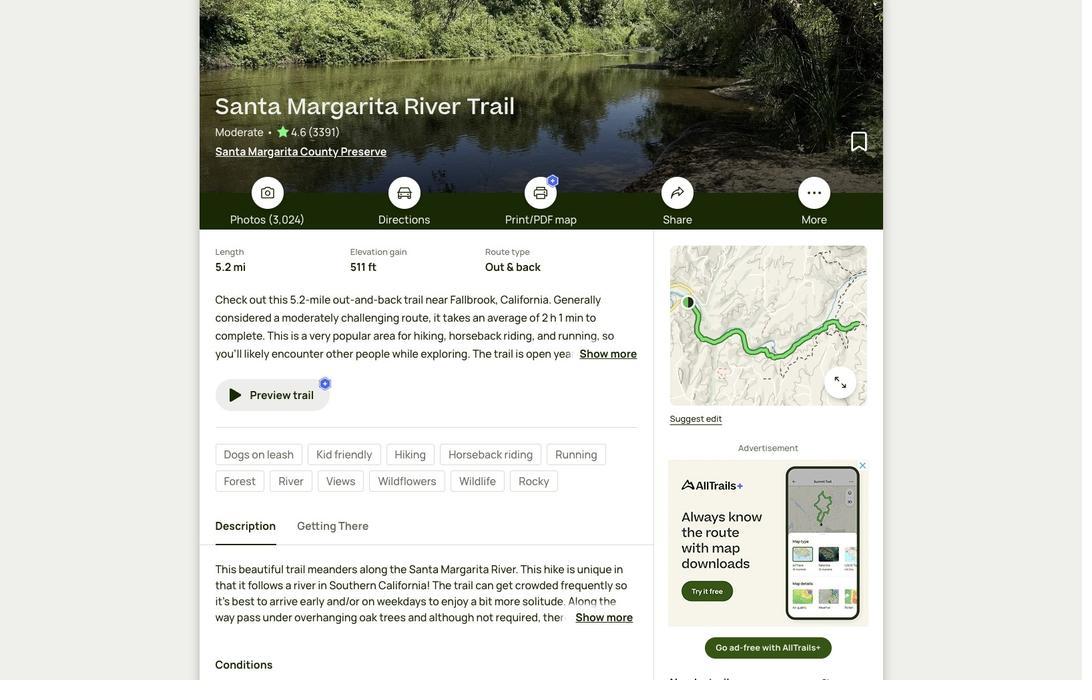 Task type: locate. For each thing, give the bounding box(es) containing it.
to
[[586, 310, 596, 325], [273, 365, 284, 379]]

complete.
[[215, 328, 265, 343]]

1 horizontal spatial trail
[[404, 292, 424, 307]]

elevation
[[350, 246, 388, 258]]

a
[[274, 310, 280, 325], [301, 328, 307, 343], [528, 365, 534, 379]]

go ad-free with alltrails+
[[716, 642, 821, 654]]

map
[[555, 212, 577, 227]]

2 vertical spatial trail
[[293, 388, 314, 403]]

show more
[[580, 347, 637, 361], [576, 611, 633, 625]]

on left leash
[[252, 448, 265, 462]]

elevation gain 511 ft
[[350, 246, 407, 274]]

river left trail
[[404, 92, 461, 124]]

very
[[309, 328, 331, 343]]

with
[[762, 642, 781, 654]]

dogs
[[355, 365, 380, 379], [224, 448, 250, 462]]

it
[[434, 310, 441, 325]]

this
[[269, 292, 288, 307]]

dialog
[[0, 0, 1082, 680]]

0 vertical spatial and
[[537, 328, 556, 343]]

3391
[[313, 125, 336, 140]]

a down open
[[528, 365, 534, 379]]

0 horizontal spatial back
[[378, 292, 402, 307]]

1 vertical spatial show
[[576, 611, 605, 625]]

more
[[611, 347, 637, 361], [607, 611, 633, 625]]

trail
[[404, 292, 424, 307], [494, 347, 514, 361], [293, 388, 314, 403]]

advertisement region
[[668, 460, 869, 627]]

santa margarita river trail, santa margarita county preserve, fallbrook, california, united states | alltrails.com image
[[199, 0, 883, 193]]

horseback
[[449, 448, 502, 462]]

an
[[473, 310, 485, 325]]

route
[[485, 246, 510, 258]]

horseback riding
[[449, 448, 533, 462]]

share
[[663, 212, 693, 227]]

2 santa from the top
[[215, 144, 246, 159]]

0 vertical spatial santa
[[215, 92, 281, 124]]

1 vertical spatial is
[[516, 347, 524, 361]]

0 vertical spatial river
[[404, 92, 461, 124]]

friendly
[[334, 448, 372, 462]]

to left visit
[[273, 365, 284, 379]]

preview
[[250, 388, 291, 403]]

generally
[[554, 292, 601, 307]]

dogs inside check out this 5.2-mile out-and-back trail near fallbrook, california. generally considered a moderately challenging route, it takes an average of 2 h 1 min to complete. this is a very popular area for hiking, horseback riding, and running, so you'll likely encounter other people while exploring. the trail is open year-round and is beautiful to visit anytime. dogs are welcome, but must be on a leash.
[[355, 365, 380, 379]]

river down leash
[[279, 474, 304, 489]]

getting there
[[297, 519, 369, 534]]

santa down moderate
[[215, 144, 246, 159]]

print/pdf map link
[[473, 174, 610, 228]]

2 vertical spatial is
[[215, 365, 224, 379]]

preview trail button
[[215, 379, 330, 412]]

tab list containing description
[[215, 508, 637, 546]]

2 horizontal spatial trail
[[494, 347, 514, 361]]

on inside check out this 5.2-mile out-and-back trail near fallbrook, california. generally considered a moderately challenging route, it takes an average of 2 h 1 min to complete. this is a very popular area for hiking, horseback riding, and running, so you'll likely encounter other people while exploring. the trail is open year-round and is beautiful to visit anytime. dogs are welcome, but must be on a leash.
[[513, 365, 526, 379]]

1 vertical spatial back
[[378, 292, 402, 307]]

1 horizontal spatial is
[[291, 328, 299, 343]]

near
[[426, 292, 448, 307]]

trail up route,
[[404, 292, 424, 307]]

is down you'll
[[215, 365, 224, 379]]

kid friendly
[[317, 448, 372, 462]]

gain
[[390, 246, 407, 258]]

dogs down people
[[355, 365, 380, 379]]

cookie consent banner dialog
[[16, 617, 1066, 664]]

forest
[[224, 474, 256, 489]]

more link
[[746, 177, 883, 228]]

share link
[[610, 177, 746, 228]]

1 santa from the top
[[215, 92, 281, 124]]

back up challenging
[[378, 292, 402, 307]]

california.
[[501, 292, 552, 307]]

0 vertical spatial trail
[[404, 292, 424, 307]]

is right this at the left
[[291, 328, 299, 343]]

0 horizontal spatial is
[[215, 365, 224, 379]]

back inside route type out & back
[[516, 259, 541, 274]]

0 vertical spatial dogs
[[355, 365, 380, 379]]

add to list image
[[849, 131, 870, 151]]

0 horizontal spatial river
[[279, 474, 304, 489]]

trail up be
[[494, 347, 514, 361]]

1
[[559, 310, 563, 325]]

this
[[267, 328, 289, 343]]

1 horizontal spatial dogs
[[355, 365, 380, 379]]

margarita
[[287, 92, 398, 124], [248, 144, 298, 159]]

santa
[[215, 92, 281, 124], [215, 144, 246, 159]]

show
[[580, 347, 609, 361], [576, 611, 605, 625]]

santa margarita river trail map image
[[670, 246, 867, 406]]

0 vertical spatial back
[[516, 259, 541, 274]]

on right be
[[513, 365, 526, 379]]

back
[[516, 259, 541, 274], [378, 292, 402, 307]]

0 horizontal spatial trail
[[293, 388, 314, 403]]

be
[[498, 365, 511, 379]]

margarita for river
[[287, 92, 398, 124]]

show more button
[[580, 346, 637, 362], [572, 609, 637, 627]]

1 vertical spatial and
[[612, 347, 631, 361]]

santa for santa margarita county preserve
[[215, 144, 246, 159]]

margarita down '•'
[[248, 144, 298, 159]]

0 vertical spatial show
[[580, 347, 609, 361]]

1 vertical spatial river
[[279, 474, 304, 489]]

back inside check out this 5.2-mile out-and-back trail near fallbrook, california. generally considered a moderately challenging route, it takes an average of 2 h 1 min to complete. this is a very popular area for hiking, horseback riding, and running, so you'll likely encounter other people while exploring. the trail is open year-round and is beautiful to visit anytime. dogs are welcome, but must be on a leash.
[[378, 292, 402, 307]]

and down the so
[[612, 347, 631, 361]]

is down riding,
[[516, 347, 524, 361]]

type
[[512, 246, 530, 258]]

advertisement
[[739, 442, 799, 454]]

dogs up forest at left
[[224, 448, 250, 462]]

are
[[383, 365, 399, 379]]

1 vertical spatial more
[[607, 611, 633, 625]]

2 horizontal spatial a
[[528, 365, 534, 379]]

0 vertical spatial to
[[586, 310, 596, 325]]

santa up "moderate •"
[[215, 92, 281, 124]]

santa inside "link"
[[215, 144, 246, 159]]

people
[[356, 347, 390, 361]]

margarita up )
[[287, 92, 398, 124]]

riding
[[504, 448, 533, 462]]

0 vertical spatial on
[[513, 365, 526, 379]]

and
[[537, 328, 556, 343], [612, 347, 631, 361]]

4.6 ( 3391 )
[[291, 125, 340, 140]]

back down type
[[516, 259, 541, 274]]

1 vertical spatial santa
[[215, 144, 246, 159]]

conditions button
[[215, 647, 273, 680]]

2 vertical spatial a
[[528, 365, 534, 379]]

0 horizontal spatial on
[[252, 448, 265, 462]]

0 horizontal spatial dogs
[[224, 448, 250, 462]]

0 vertical spatial show more button
[[580, 346, 637, 362]]

expand map image
[[832, 375, 848, 391]]

moderate
[[215, 125, 264, 140]]

1 vertical spatial show more
[[576, 611, 633, 625]]

0 vertical spatial is
[[291, 328, 299, 343]]

description
[[215, 519, 276, 534]]

1 vertical spatial a
[[301, 328, 307, 343]]

preserve
[[341, 144, 387, 159]]

1 vertical spatial margarita
[[248, 144, 298, 159]]

0 horizontal spatial and
[[537, 328, 556, 343]]

suggest
[[670, 413, 705, 425]]

1 horizontal spatial back
[[516, 259, 541, 274]]

getting there button
[[297, 508, 369, 546]]

ft
[[368, 259, 377, 274]]

1 vertical spatial to
[[273, 365, 284, 379]]

and down the 2
[[537, 328, 556, 343]]

a up this at the left
[[274, 310, 280, 325]]

hiking
[[395, 448, 426, 462]]

1 horizontal spatial on
[[513, 365, 526, 379]]

a left very at left
[[301, 328, 307, 343]]

1 vertical spatial on
[[252, 448, 265, 462]]

(3,024)
[[268, 212, 305, 227]]

route type out & back
[[485, 246, 541, 274]]

route,
[[402, 310, 432, 325]]

min
[[565, 310, 584, 325]]

to right min
[[586, 310, 596, 325]]

margarita inside "link"
[[248, 144, 298, 159]]

0 vertical spatial margarita
[[287, 92, 398, 124]]

leash.
[[536, 365, 566, 379]]

tab list
[[215, 508, 637, 546]]

trail down visit
[[293, 388, 314, 403]]

rocky
[[519, 474, 549, 489]]

1 vertical spatial trail
[[494, 347, 514, 361]]

0 horizontal spatial a
[[274, 310, 280, 325]]



Task type: vqa. For each thing, say whether or not it's contained in the screenshot.
States
no



Task type: describe. For each thing, give the bounding box(es) containing it.
out
[[249, 292, 267, 307]]

0 vertical spatial a
[[274, 310, 280, 325]]

conditions
[[215, 658, 273, 673]]

1 horizontal spatial river
[[404, 92, 461, 124]]

county
[[300, 144, 339, 159]]

preview trail
[[250, 388, 314, 403]]

print/pdf
[[505, 212, 553, 227]]

kid
[[317, 448, 332, 462]]

free
[[744, 642, 761, 654]]

0 horizontal spatial to
[[273, 365, 284, 379]]

dogs on leash
[[224, 448, 294, 462]]

length
[[215, 246, 244, 258]]

exploring.
[[421, 347, 471, 361]]

open
[[526, 347, 552, 361]]

go ad-free with alltrails+ link
[[705, 638, 832, 659]]

encounter
[[272, 347, 324, 361]]

margarita for county
[[248, 144, 298, 159]]

of
[[530, 310, 540, 325]]

leash
[[267, 448, 294, 462]]

popular
[[333, 328, 371, 343]]

welcome,
[[401, 365, 449, 379]]

2 horizontal spatial is
[[516, 347, 524, 361]]

santa for santa margarita river trail
[[215, 92, 281, 124]]

area
[[373, 328, 396, 343]]

description button
[[215, 508, 276, 546]]

considered
[[215, 310, 272, 325]]

takes
[[443, 310, 471, 325]]

5.2
[[215, 259, 231, 274]]

2
[[542, 310, 548, 325]]

h
[[550, 310, 557, 325]]

1 vertical spatial show more button
[[572, 609, 637, 627]]

•
[[266, 125, 274, 140]]

suggest edit link
[[670, 413, 722, 426]]

moderately
[[282, 310, 339, 325]]

for
[[398, 328, 412, 343]]

&
[[507, 259, 514, 274]]

getting
[[297, 519, 336, 534]]

trail
[[467, 92, 515, 124]]

santa margarita county preserve link
[[215, 144, 851, 160]]

views
[[327, 474, 356, 489]]

must
[[470, 365, 496, 379]]

alltrails+
[[783, 642, 821, 654]]

running
[[556, 448, 598, 462]]

while
[[392, 347, 419, 361]]

out-
[[333, 292, 355, 307]]

anytime.
[[309, 365, 353, 379]]

beautiful
[[226, 365, 271, 379]]

and-
[[355, 292, 378, 307]]

1 horizontal spatial a
[[301, 328, 307, 343]]

but
[[451, 365, 468, 379]]

running,
[[558, 328, 600, 343]]

check out this 5.2-mile out-and-back trail near fallbrook, california. generally considered a moderately challenging route, it takes an average of 2 h 1 min to complete. this is a very popular area for hiking, horseback riding, and running, so you'll likely encounter other people while exploring. the trail is open year-round and is beautiful to visit anytime. dogs are welcome, but must be on a leash.
[[215, 292, 631, 379]]

4.6
[[291, 125, 307, 140]]

1 horizontal spatial and
[[612, 347, 631, 361]]

length 5.2 mi
[[215, 246, 246, 274]]

wildflowers
[[378, 474, 437, 489]]

trail inside preview trail button
[[293, 388, 314, 403]]

directions
[[379, 212, 430, 227]]

the
[[473, 347, 492, 361]]

5.2-
[[290, 292, 310, 307]]

)
[[336, 125, 340, 140]]

photos
[[230, 212, 266, 227]]

0 vertical spatial show more
[[580, 347, 637, 361]]

511
[[350, 259, 366, 274]]

ad-
[[730, 642, 744, 654]]

year-
[[554, 347, 580, 361]]

1 vertical spatial dogs
[[224, 448, 250, 462]]

other
[[326, 347, 354, 361]]

round
[[580, 347, 610, 361]]

fallbrook,
[[450, 292, 499, 307]]

you'll
[[215, 347, 242, 361]]

photos (3,024)
[[230, 212, 305, 227]]

go
[[716, 642, 728, 654]]

hiking,
[[414, 328, 447, 343]]

there
[[339, 519, 369, 534]]

(
[[308, 125, 313, 140]]

suggest edit
[[670, 413, 722, 425]]

moderate •
[[215, 125, 274, 140]]

0 vertical spatial more
[[611, 347, 637, 361]]

so
[[602, 328, 614, 343]]

edit
[[706, 413, 722, 425]]

mile
[[310, 292, 331, 307]]

challenging
[[341, 310, 400, 325]]

mi
[[233, 259, 246, 274]]

1 horizontal spatial to
[[586, 310, 596, 325]]

horseback
[[449, 328, 502, 343]]



